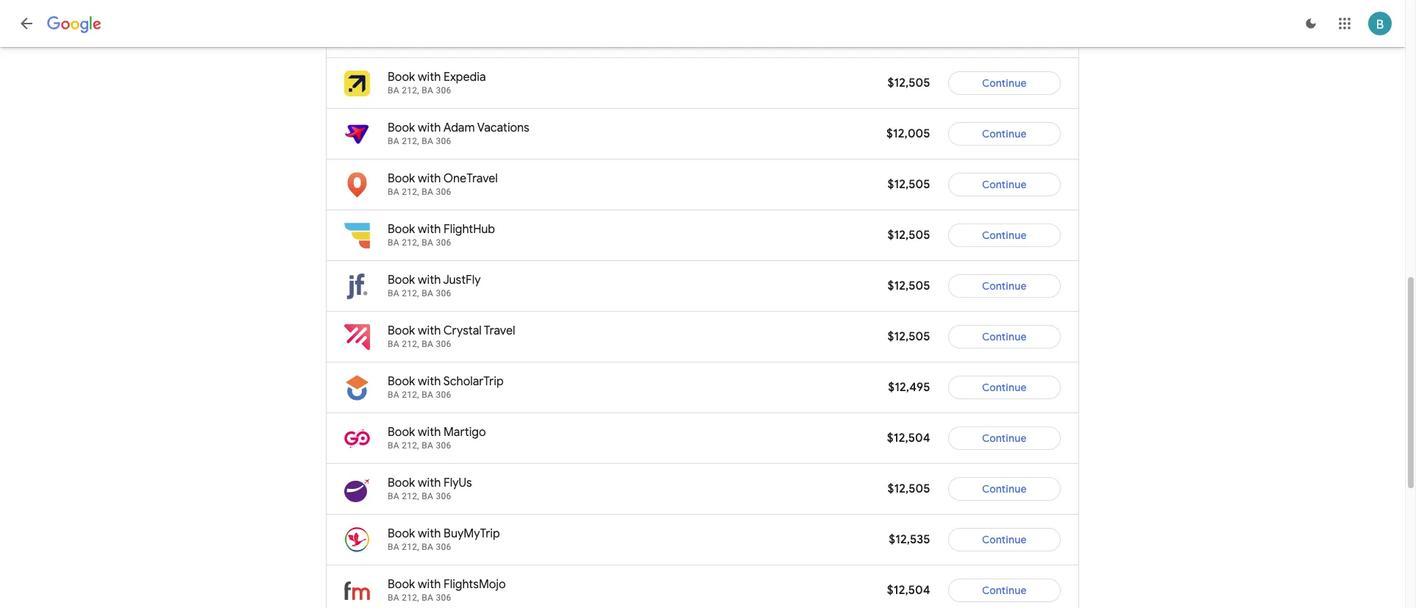 Task type: vqa. For each thing, say whether or not it's contained in the screenshot.


Task type: describe. For each thing, give the bounding box(es) containing it.
adam
[[443, 121, 475, 135]]

306 for flyus
[[436, 491, 451, 502]]

book with crystal travel ba 212, ba 306
[[388, 324, 515, 349]]

306 for expedia
[[436, 85, 451, 96]]

with for crystal
[[418, 324, 441, 338]]

306 for martigo
[[436, 441, 451, 451]]

with for buymytrip
[[418, 527, 441, 541]]

12504 US dollars text field
[[887, 583, 930, 598]]

12535 US dollars text field
[[889, 533, 930, 547]]

flight numbers ba 212, ba 306 text field for buymytrip
[[388, 542, 451, 552]]

212, for book with onetravel
[[402, 187, 419, 197]]

continue to book with business class for 11255 us dollars image
[[948, 15, 1061, 50]]

book for book with flighthub
[[388, 222, 415, 237]]

vacations
[[477, 121, 529, 135]]

continue button for book with flightsmojo
[[948, 573, 1061, 608]]

with for flyus
[[418, 476, 441, 491]]

change appearance image
[[1293, 6, 1329, 41]]

crystal
[[443, 324, 482, 338]]

continue button for book with flyus
[[948, 472, 1061, 507]]

book for book with crystal travel
[[388, 324, 415, 338]]

book with adam vacations ba 212, ba 306
[[388, 121, 529, 146]]

continue for book with adam vacations
[[982, 127, 1027, 141]]

with for expedia
[[418, 70, 441, 85]]

continue button for book with onetravel
[[948, 167, 1061, 202]]

306 for onetravel
[[436, 187, 451, 197]]

continue for book with buymytrip
[[982, 533, 1027, 547]]

scholartrip
[[443, 374, 504, 389]]

travel
[[484, 324, 515, 338]]

212, for book with expedia
[[402, 85, 419, 96]]

212, for book with martigo
[[402, 441, 419, 451]]

book for book with buymytrip
[[388, 527, 415, 541]]

book for book with martigo
[[388, 425, 415, 440]]

continue button for book with buymytrip
[[948, 522, 1061, 558]]

book for book with justfly
[[388, 273, 415, 288]]

12505 US dollars text field
[[887, 76, 930, 90]]

go back image
[[18, 15, 35, 32]]

12505 us dollars text field for book with justfly
[[887, 279, 930, 294]]

flight numbers ba 212, ba 306 text field for flighthub
[[388, 238, 451, 248]]

expedia
[[444, 70, 486, 85]]

continue for book with justfly
[[982, 280, 1027, 293]]

book with flighthub ba 212, ba 306
[[388, 222, 495, 248]]

flight numbers ba 212, ba 306 text field for scholartrip
[[388, 390, 451, 400]]

book with flightsmojo ba 212, ba 306
[[388, 577, 506, 603]]

306 for flightsmojo
[[436, 593, 451, 603]]

book with expedia ba 212, ba 306
[[388, 70, 486, 96]]

book for book with flightsmojo
[[388, 577, 415, 592]]

continue button for book with scholartrip
[[948, 370, 1061, 405]]

$12,505 for book with justfly
[[887, 279, 930, 294]]

with for martigo
[[418, 425, 441, 440]]

with for flighthub
[[418, 222, 441, 237]]

book for book with onetravel
[[388, 171, 415, 186]]

buymytrip
[[444, 527, 500, 541]]

12505 US dollars text field
[[887, 177, 930, 192]]

continue for book with expedia
[[982, 77, 1027, 90]]

with for flightsmojo
[[418, 577, 441, 592]]



Task type: locate. For each thing, give the bounding box(es) containing it.
306 inside 'book with flyus ba 212, ba 306'
[[436, 491, 451, 502]]

with left adam
[[418, 121, 441, 135]]

$12,504 for flightsmojo
[[887, 583, 930, 598]]

3 306 from the top
[[436, 187, 451, 197]]

1 flight numbers ba 212, ba 306 text field from the top
[[388, 238, 451, 248]]

212,
[[402, 85, 419, 96], [402, 136, 419, 146], [402, 187, 419, 197], [402, 238, 419, 248], [402, 288, 419, 299], [402, 339, 419, 349], [402, 390, 419, 400], [402, 441, 419, 451], [402, 491, 419, 502], [402, 542, 419, 552], [402, 593, 419, 603]]

2 continue from the top
[[982, 127, 1027, 141]]

3 212, from the top
[[402, 187, 419, 197]]

continue for book with flightsmojo
[[982, 584, 1027, 597]]

1 vertical spatial flight numbers ba 212, ba 306 text field
[[388, 390, 451, 400]]

5 212, from the top
[[402, 288, 419, 299]]

book left flyus
[[388, 476, 415, 491]]

book inside book with martigo ba 212, ba 306
[[388, 425, 415, 440]]

5 306 from the top
[[436, 288, 451, 299]]

11 book from the top
[[388, 577, 415, 592]]

7 continue from the top
[[982, 381, 1027, 394]]

flight numbers ba 212, ba 306 text field for crystal
[[388, 339, 451, 349]]

212, up book with crystal travel ba 212, ba 306
[[402, 288, 419, 299]]

flight numbers ba 212, ba 306 text field down justfly
[[388, 288, 451, 299]]

flight numbers ba 212, ba 306 text field for flightsmojo
[[388, 593, 451, 603]]

with for onetravel
[[418, 171, 441, 186]]

3 with from the top
[[418, 171, 441, 186]]

9 continue button from the top
[[948, 472, 1061, 507]]

continue for book with crystal travel
[[982, 330, 1027, 344]]

12495 US dollars text field
[[888, 380, 930, 395]]

306 for justfly
[[436, 288, 451, 299]]

flight numbers ba 212, ba 306 text field down expedia
[[388, 85, 451, 96]]

2 vertical spatial flight numbers ba 212, ba 306 text field
[[388, 593, 451, 603]]

with inside book with martigo ba 212, ba 306
[[418, 425, 441, 440]]

continue
[[982, 77, 1027, 90], [982, 127, 1027, 141], [982, 178, 1027, 191], [982, 229, 1027, 242], [982, 280, 1027, 293], [982, 330, 1027, 344], [982, 381, 1027, 394], [982, 432, 1027, 445], [982, 483, 1027, 496], [982, 533, 1027, 547], [982, 584, 1027, 597]]

306 down adam
[[436, 136, 451, 146]]

book inside the book with adam vacations ba 212, ba 306
[[388, 121, 415, 135]]

1 continue button from the top
[[948, 65, 1061, 101]]

0 vertical spatial flight numbers ba 212, ba 306 text field
[[388, 288, 451, 299]]

book with buymytrip ba 212, ba 306
[[388, 527, 500, 552]]

306 inside book with justfly ba 212, ba 306
[[436, 288, 451, 299]]

212, down book with buymytrip ba 212, ba 306 at the left bottom of page
[[402, 593, 419, 603]]

book inside book with flightsmojo ba 212, ba 306
[[388, 577, 415, 592]]

with left crystal
[[418, 324, 441, 338]]

5 $12,505 from the top
[[887, 330, 930, 344]]

1 306 from the top
[[436, 85, 451, 96]]

212, inside book with justfly ba 212, ba 306
[[402, 288, 419, 299]]

2 flight numbers ba 212, ba 306 text field from the top
[[388, 136, 451, 146]]

9 continue from the top
[[982, 483, 1027, 496]]

flight numbers ba 212, ba 306 text field up book with martigo ba 212, ba 306
[[388, 390, 451, 400]]

10 with from the top
[[418, 527, 441, 541]]

book with martigo ba 212, ba 306
[[388, 425, 486, 451]]

1 vertical spatial 12505 us dollars text field
[[887, 279, 930, 294]]

1 $12,505 from the top
[[887, 76, 930, 90]]

1 $12,504 from the top
[[887, 431, 930, 446]]

book down book with flighthub ba 212, ba 306
[[388, 273, 415, 288]]

Flight numbers BA 212, BA 306 text field
[[388, 85, 451, 96], [388, 136, 451, 146], [388, 441, 451, 451], [388, 542, 451, 552]]

flyus
[[444, 476, 472, 491]]

book inside book with onetravel ba 212, ba 306
[[388, 171, 415, 186]]

flight numbers ba 212, ba 306 text field for expedia
[[388, 85, 451, 96]]

book up book with martigo ba 212, ba 306
[[388, 374, 415, 389]]

306 down martigo
[[436, 441, 451, 451]]

with inside the book with adam vacations ba 212, ba 306
[[418, 121, 441, 135]]

306 down justfly
[[436, 288, 451, 299]]

9 with from the top
[[418, 476, 441, 491]]

with inside book with crystal travel ba 212, ba 306
[[418, 324, 441, 338]]

7 continue button from the top
[[948, 370, 1061, 405]]

flightsmojo
[[444, 577, 506, 592]]

0 vertical spatial flight numbers ba 212, ba 306 text field
[[388, 187, 451, 197]]

212, inside book with flightsmojo ba 212, ba 306
[[402, 593, 419, 603]]

1 flight numbers ba 212, ba 306 text field from the top
[[388, 187, 451, 197]]

7 with from the top
[[418, 374, 441, 389]]

306 for flighthub
[[436, 238, 451, 248]]

306 down flighthub
[[436, 238, 451, 248]]

212, up book with scholartrip ba 212, ba 306
[[402, 339, 419, 349]]

with inside book with expedia ba 212, ba 306
[[418, 70, 441, 85]]

306 down flightsmojo
[[436, 593, 451, 603]]

6 212, from the top
[[402, 339, 419, 349]]

$12,505 for book with crystal travel
[[887, 330, 930, 344]]

4 continue from the top
[[982, 229, 1027, 242]]

10 212, from the top
[[402, 542, 419, 552]]

306 inside book with flighthub ba 212, ba 306
[[436, 238, 451, 248]]

212, for book with flightsmojo
[[402, 593, 419, 603]]

8 with from the top
[[418, 425, 441, 440]]

4 with from the top
[[418, 222, 441, 237]]

212, for book with scholartrip
[[402, 390, 419, 400]]

with for scholartrip
[[418, 374, 441, 389]]

212, inside book with scholartrip ba 212, ba 306
[[402, 390, 419, 400]]

5 continue from the top
[[982, 280, 1027, 293]]

flight numbers ba 212, ba 306 text field for flyus
[[388, 491, 451, 502]]

212, for book with flyus
[[402, 491, 419, 502]]

book with justfly ba 212, ba 306
[[388, 273, 481, 299]]

book inside book with justfly ba 212, ba 306
[[388, 273, 415, 288]]

$12,495
[[888, 380, 930, 395]]

306 inside book with martigo ba 212, ba 306
[[436, 441, 451, 451]]

212, up the book with adam vacations ba 212, ba 306
[[402, 85, 419, 96]]

5 with from the top
[[418, 273, 441, 288]]

with left onetravel
[[418, 171, 441, 186]]

continue button for book with crystal travel
[[948, 319, 1061, 355]]

book inside book with expedia ba 212, ba 306
[[388, 70, 415, 85]]

11 with from the top
[[418, 577, 441, 592]]

Flight numbers BA 212, BA 306 text field
[[388, 238, 451, 248], [388, 491, 451, 502]]

continue button for book with expedia
[[948, 65, 1061, 101]]

3 12505 us dollars text field from the top
[[887, 330, 930, 344]]

3 continue button from the top
[[948, 167, 1061, 202]]

1 vertical spatial $12,504
[[887, 583, 930, 598]]

book up 'book with flyus ba 212, ba 306'
[[388, 425, 415, 440]]

212, inside book with crystal travel ba 212, ba 306
[[402, 339, 419, 349]]

4 continue button from the top
[[948, 218, 1061, 253]]

book down 'book with flyus ba 212, ba 306'
[[388, 527, 415, 541]]

8 306 from the top
[[436, 441, 451, 451]]

book inside book with scholartrip ba 212, ba 306
[[388, 374, 415, 389]]

212, up book with onetravel ba 212, ba 306
[[402, 136, 419, 146]]

10 continue button from the top
[[948, 522, 1061, 558]]

212, inside book with martigo ba 212, ba 306
[[402, 441, 419, 451]]

2 flight numbers ba 212, ba 306 text field from the top
[[388, 390, 451, 400]]

with left martigo
[[418, 425, 441, 440]]

12504 US dollars text field
[[887, 431, 930, 446]]

with
[[418, 70, 441, 85], [418, 121, 441, 135], [418, 171, 441, 186], [418, 222, 441, 237], [418, 273, 441, 288], [418, 324, 441, 338], [418, 374, 441, 389], [418, 425, 441, 440], [418, 476, 441, 491], [418, 527, 441, 541], [418, 577, 441, 592]]

with left expedia
[[418, 70, 441, 85]]

3 $12,505 from the top
[[887, 228, 930, 243]]

book inside book with crystal travel ba 212, ba 306
[[388, 324, 415, 338]]

10 continue from the top
[[982, 533, 1027, 547]]

12505 US dollars text field
[[887, 228, 930, 243], [887, 279, 930, 294], [887, 330, 930, 344]]

flight numbers ba 212, ba 306 text field for adam
[[388, 136, 451, 146]]

book down book with expedia ba 212, ba 306
[[388, 121, 415, 135]]

212, for book with buymytrip
[[402, 542, 419, 552]]

with for adam
[[418, 121, 441, 135]]

with inside book with justfly ba 212, ba 306
[[418, 273, 441, 288]]

continue button for book with adam vacations
[[948, 116, 1061, 152]]

306
[[436, 85, 451, 96], [436, 136, 451, 146], [436, 187, 451, 197], [436, 238, 451, 248], [436, 288, 451, 299], [436, 339, 451, 349], [436, 390, 451, 400], [436, 441, 451, 451], [436, 491, 451, 502], [436, 542, 451, 552], [436, 593, 451, 603]]

flight numbers ba 212, ba 306 text field up 'book with flyus ba 212, ba 306'
[[388, 441, 451, 451]]

flight numbers ba 212, ba 306 text field down crystal
[[388, 339, 451, 349]]

$12,505 for book with onetravel
[[887, 177, 930, 192]]

8 continue from the top
[[982, 432, 1027, 445]]

11 continue button from the top
[[948, 573, 1061, 608]]

2 flight numbers ba 212, ba 306 text field from the top
[[388, 491, 451, 502]]

$12,505
[[887, 76, 930, 90], [887, 177, 930, 192], [887, 228, 930, 243], [887, 279, 930, 294], [887, 330, 930, 344], [887, 482, 930, 497]]

1 continue from the top
[[982, 77, 1027, 90]]

306 down expedia
[[436, 85, 451, 96]]

book inside book with buymytrip ba 212, ba 306
[[388, 527, 415, 541]]

book inside 'book with flyus ba 212, ba 306'
[[388, 476, 415, 491]]

1 vertical spatial flight numbers ba 212, ba 306 text field
[[388, 339, 451, 349]]

book inside book with flighthub ba 212, ba 306
[[388, 222, 415, 237]]

5 continue button from the top
[[948, 269, 1061, 304]]

212, up book with martigo ba 212, ba 306
[[402, 390, 419, 400]]

book down book with justfly ba 212, ba 306
[[388, 324, 415, 338]]

book with scholartrip ba 212, ba 306
[[388, 374, 504, 400]]

3 book from the top
[[388, 171, 415, 186]]

212, inside book with onetravel ba 212, ba 306
[[402, 187, 419, 197]]

with inside 'book with flyus ba 212, ba 306'
[[418, 476, 441, 491]]

2 212, from the top
[[402, 136, 419, 146]]

flight numbers ba 212, ba 306 text field for justfly
[[388, 288, 451, 299]]

306 for buymytrip
[[436, 542, 451, 552]]

1 with from the top
[[418, 70, 441, 85]]

with left buymytrip
[[418, 527, 441, 541]]

5 book from the top
[[388, 273, 415, 288]]

12505 us dollars text field for book with flighthub
[[887, 228, 930, 243]]

2 continue button from the top
[[948, 116, 1061, 152]]

212, up 'book with flyus ba 212, ba 306'
[[402, 441, 419, 451]]

306 for scholartrip
[[436, 390, 451, 400]]

9 212, from the top
[[402, 491, 419, 502]]

continue button for book with martigo
[[948, 421, 1061, 456]]

1 book from the top
[[388, 70, 415, 85]]

212, up book with flighthub ba 212, ba 306
[[402, 187, 419, 197]]

continue for book with scholartrip
[[982, 381, 1027, 394]]

justfly
[[443, 273, 481, 288]]

onetravel
[[443, 171, 498, 186]]

ba
[[388, 85, 399, 96], [422, 85, 433, 96], [388, 136, 399, 146], [422, 136, 433, 146], [388, 187, 399, 197], [422, 187, 433, 197], [388, 238, 399, 248], [422, 238, 433, 248], [388, 288, 399, 299], [422, 288, 433, 299], [388, 339, 399, 349], [422, 339, 433, 349], [388, 390, 399, 400], [422, 390, 433, 400], [388, 441, 399, 451], [422, 441, 433, 451], [388, 491, 399, 502], [422, 491, 433, 502], [388, 542, 399, 552], [422, 542, 433, 552], [388, 593, 399, 603], [422, 593, 433, 603]]

2 flight numbers ba 212, ba 306 text field from the top
[[388, 339, 451, 349]]

3 flight numbers ba 212, ba 306 text field from the top
[[388, 441, 451, 451]]

$12,504
[[887, 431, 930, 446], [887, 583, 930, 598]]

continue for book with flighthub
[[982, 229, 1027, 242]]

6 with from the top
[[418, 324, 441, 338]]

book up book with flighthub ba 212, ba 306
[[388, 171, 415, 186]]

212, for book with flighthub
[[402, 238, 419, 248]]

with left flighthub
[[418, 222, 441, 237]]

with left flyus
[[418, 476, 441, 491]]

12505 US dollars text field
[[887, 482, 930, 497]]

with left flightsmojo
[[418, 577, 441, 592]]

with for justfly
[[418, 273, 441, 288]]

continue for book with flyus
[[982, 483, 1027, 496]]

$12,535
[[889, 533, 930, 547]]

8 book from the top
[[388, 425, 415, 440]]

4 flight numbers ba 212, ba 306 text field from the top
[[388, 542, 451, 552]]

book with onetravel ba 212, ba 306
[[388, 171, 498, 197]]

book
[[388, 70, 415, 85], [388, 121, 415, 135], [388, 171, 415, 186], [388, 222, 415, 237], [388, 273, 415, 288], [388, 324, 415, 338], [388, 374, 415, 389], [388, 425, 415, 440], [388, 476, 415, 491], [388, 527, 415, 541], [388, 577, 415, 592]]

11 continue from the top
[[982, 584, 1027, 597]]

with inside book with buymytrip ba 212, ba 306
[[418, 527, 441, 541]]

continue for book with martigo
[[982, 432, 1027, 445]]

2 with from the top
[[418, 121, 441, 135]]

212, up book with justfly ba 212, ba 306
[[402, 238, 419, 248]]

8 continue button from the top
[[948, 421, 1061, 456]]

306 inside book with onetravel ba 212, ba 306
[[436, 187, 451, 197]]

3 flight numbers ba 212, ba 306 text field from the top
[[388, 593, 451, 603]]

Flight numbers BA 212, BA 306 text field
[[388, 288, 451, 299], [388, 390, 451, 400], [388, 593, 451, 603]]

9 book from the top
[[388, 476, 415, 491]]

306 down flyus
[[436, 491, 451, 502]]

4 book from the top
[[388, 222, 415, 237]]

4 306 from the top
[[436, 238, 451, 248]]

306 inside the book with adam vacations ba 212, ba 306
[[436, 136, 451, 146]]

306 down onetravel
[[436, 187, 451, 197]]

book down book with buymytrip ba 212, ba 306 at the left bottom of page
[[388, 577, 415, 592]]

11 212, from the top
[[402, 593, 419, 603]]

book for book with scholartrip
[[388, 374, 415, 389]]

212, inside book with buymytrip ba 212, ba 306
[[402, 542, 419, 552]]

flight numbers ba 212, ba 306 text field down adam
[[388, 136, 451, 146]]

$12,504 for martigo
[[887, 431, 930, 446]]

306 inside book with flightsmojo ba 212, ba 306
[[436, 593, 451, 603]]

306 inside book with buymytrip ba 212, ba 306
[[436, 542, 451, 552]]

$12,505 for book with flighthub
[[887, 228, 930, 243]]

1 212, from the top
[[402, 85, 419, 96]]

book left expedia
[[388, 70, 415, 85]]

with inside book with scholartrip ba 212, ba 306
[[418, 374, 441, 389]]

flight numbers ba 212, ba 306 text field for onetravel
[[388, 187, 451, 197]]

1 flight numbers ba 212, ba 306 text field from the top
[[388, 288, 451, 299]]

306 down crystal
[[436, 339, 451, 349]]

flight numbers ba 212, ba 306 text field down flyus
[[388, 491, 451, 502]]

1 vertical spatial flight numbers ba 212, ba 306 text field
[[388, 491, 451, 502]]

continue button for book with justfly
[[948, 269, 1061, 304]]

martigo
[[444, 425, 486, 440]]

212, inside the book with adam vacations ba 212, ba 306
[[402, 136, 419, 146]]

4 212, from the top
[[402, 238, 419, 248]]

2 $12,505 from the top
[[887, 177, 930, 192]]

8 212, from the top
[[402, 441, 419, 451]]

book down book with onetravel ba 212, ba 306
[[388, 222, 415, 237]]

continue button
[[948, 65, 1061, 101], [948, 116, 1061, 152], [948, 167, 1061, 202], [948, 218, 1061, 253], [948, 269, 1061, 304], [948, 319, 1061, 355], [948, 370, 1061, 405], [948, 421, 1061, 456], [948, 472, 1061, 507], [948, 522, 1061, 558], [948, 573, 1061, 608]]

$12,504 up $12,505 text field
[[887, 431, 930, 446]]

6 continue button from the top
[[948, 319, 1061, 355]]

12505 us dollars text field for book with crystal travel
[[887, 330, 930, 344]]

3 continue from the top
[[982, 178, 1027, 191]]

7 306 from the top
[[436, 390, 451, 400]]

0 vertical spatial 12505 us dollars text field
[[887, 228, 930, 243]]

$12,505 for book with flyus
[[887, 482, 930, 497]]

with inside book with onetravel ba 212, ba 306
[[418, 171, 441, 186]]

continue button for book with flighthub
[[948, 218, 1061, 253]]

10 book from the top
[[388, 527, 415, 541]]

7 212, from the top
[[402, 390, 419, 400]]

6 book from the top
[[388, 324, 415, 338]]

with left scholartrip
[[418, 374, 441, 389]]

with inside book with flightsmojo ba 212, ba 306
[[418, 577, 441, 592]]

1 flight numbers ba 212, ba 306 text field from the top
[[388, 85, 451, 96]]

flighthub
[[444, 222, 495, 237]]

2 book from the top
[[388, 121, 415, 135]]

12005 US dollars text field
[[886, 127, 930, 141]]

306 down scholartrip
[[436, 390, 451, 400]]

book for book with flyus
[[388, 476, 415, 491]]

book with flyus ba 212, ba 306
[[388, 476, 472, 502]]

7 book from the top
[[388, 374, 415, 389]]

212, inside book with expedia ba 212, ba 306
[[402, 85, 419, 96]]

212, for book with justfly
[[402, 288, 419, 299]]

11 306 from the top
[[436, 593, 451, 603]]

0 vertical spatial $12,504
[[887, 431, 930, 446]]

flight numbers ba 212, ba 306 text field for martigo
[[388, 441, 451, 451]]

2 $12,504 from the top
[[887, 583, 930, 598]]

continue for book with onetravel
[[982, 178, 1027, 191]]

306 down buymytrip
[[436, 542, 451, 552]]

flight numbers ba 212, ba 306 text field down flightsmojo
[[388, 593, 451, 603]]

flight numbers ba 212, ba 306 text field up book with flightsmojo ba 212, ba 306
[[388, 542, 451, 552]]

6 $12,505 from the top
[[887, 482, 930, 497]]

book for book with expedia
[[388, 70, 415, 85]]

2 306 from the top
[[436, 136, 451, 146]]

$12,005
[[886, 127, 930, 141]]

212, inside book with flighthub ba 212, ba 306
[[402, 238, 419, 248]]

2 vertical spatial 12505 us dollars text field
[[887, 330, 930, 344]]

0 vertical spatial flight numbers ba 212, ba 306 text field
[[388, 238, 451, 248]]

306 inside book with crystal travel ba 212, ba 306
[[436, 339, 451, 349]]

306 inside book with scholartrip ba 212, ba 306
[[436, 390, 451, 400]]

flight numbers ba 212, ba 306 text field up book with justfly ba 212, ba 306
[[388, 238, 451, 248]]

flight numbers ba 212, ba 306 text field up book with flighthub ba 212, ba 306
[[388, 187, 451, 197]]

with left justfly
[[418, 273, 441, 288]]

$12,505 for book with expedia
[[887, 76, 930, 90]]

212, inside 'book with flyus ba 212, ba 306'
[[402, 491, 419, 502]]

Flight numbers BA 212, BA 306 text field
[[388, 187, 451, 197], [388, 339, 451, 349]]

10 306 from the top
[[436, 542, 451, 552]]

2 12505 us dollars text field from the top
[[887, 279, 930, 294]]

book for book with adam vacations
[[388, 121, 415, 135]]

9 306 from the top
[[436, 491, 451, 502]]

306 inside book with expedia ba 212, ba 306
[[436, 85, 451, 96]]

$12,504 down $12,535
[[887, 583, 930, 598]]

6 continue from the top
[[982, 330, 1027, 344]]

4 $12,505 from the top
[[887, 279, 930, 294]]

212, up book with flightsmojo ba 212, ba 306
[[402, 542, 419, 552]]

1 12505 us dollars text field from the top
[[887, 228, 930, 243]]

with inside book with flighthub ba 212, ba 306
[[418, 222, 441, 237]]

212, up book with buymytrip ba 212, ba 306 at the left bottom of page
[[402, 491, 419, 502]]

6 306 from the top
[[436, 339, 451, 349]]



